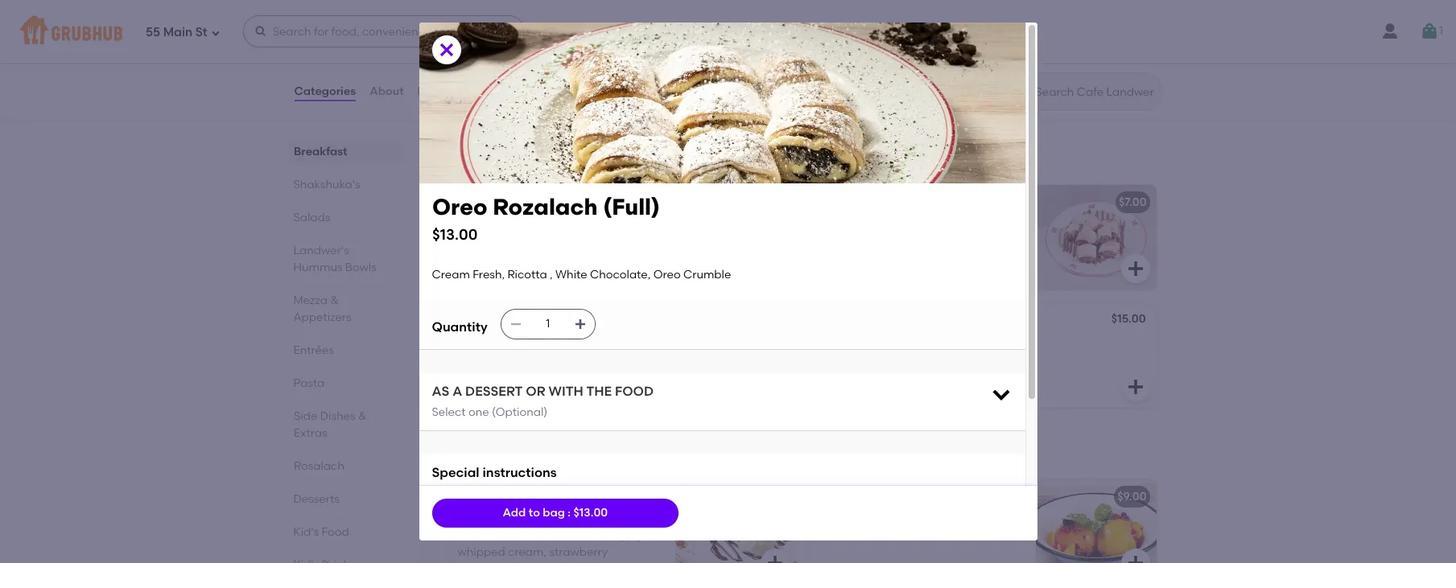 Task type: describe. For each thing, give the bounding box(es) containing it.
oreo rozalach (full) image
[[675, 303, 796, 408]]

of inside 'mango sorbet with an array of berries'
[[971, 513, 982, 527]]

$3.00 +
[[752, 19, 789, 33]]

with inside 'mango sorbet with an array of berries'
[[897, 513, 920, 527]]

waffle inside 4 pieces of waffle with chocolate + vanilla ice cream, chocolate syrup, whipped cream, strawberry
[[518, 513, 554, 527]]

one
[[468, 405, 489, 419]]

salads tab
[[293, 209, 394, 226]]

nutella for nutella rozalach full
[[458, 196, 498, 209]]

nutella rozalach full
[[458, 196, 574, 209]]

shakshuka's
[[293, 178, 360, 192]]

kid's food tab
[[293, 524, 394, 541]]

syrup,
[[615, 529, 648, 543]]

oreo rozalach (full) $13.00
[[432, 193, 660, 244]]

about
[[370, 84, 404, 98]]

categories button
[[293, 63, 357, 121]]

crumble inside cream fresh, ricotta , white chocolate, oreo crumble
[[551, 353, 599, 367]]

kid's
[[293, 526, 319, 539]]

$15.00 button
[[809, 303, 1156, 408]]

& inside mezza & appetizers
[[330, 294, 339, 307]]

& inside "side dishes & extras"
[[358, 410, 366, 423]]

dessert
[[465, 384, 523, 399]]

main
[[163, 25, 192, 39]]

two eggs
[[458, 19, 510, 33]]

1 vertical spatial chocolate,
[[458, 353, 518, 367]]

three eggs
[[818, 19, 879, 33]]

0 vertical spatial crumble
[[683, 268, 731, 282]]

to
[[529, 506, 540, 520]]

Input item quantity number field
[[530, 310, 566, 339]]

svg image inside "1" button
[[1420, 22, 1439, 41]]

chocolate
[[582, 513, 640, 527]]

food
[[615, 384, 654, 399]]

1 vertical spatial cream,
[[508, 546, 547, 559]]

three eggs image
[[1036, 9, 1156, 114]]

array
[[940, 513, 969, 527]]

55 main st
[[146, 25, 207, 39]]

an
[[923, 513, 937, 527]]

berries
[[818, 529, 856, 543]]

mezza & appetizers tab
[[293, 292, 394, 326]]

mango perfume (v) image
[[1036, 480, 1156, 563]]

pasta tab
[[293, 375, 394, 392]]

rosalach inside "rosalach" tab
[[293, 460, 344, 473]]

ice
[[497, 529, 513, 543]]

Search Cafe Landwer search field
[[1034, 85, 1157, 100]]

4 pieces of waffle with chocolate + vanilla ice cream, chocolate syrup, whipped cream, strawberry
[[458, 513, 649, 559]]

breakfast
[[293, 145, 347, 159]]

extras
[[293, 427, 327, 440]]

55
[[146, 25, 160, 39]]

kid's food
[[293, 526, 349, 539]]

search icon image
[[1010, 82, 1029, 101]]

:
[[568, 506, 571, 520]]

pieces
[[467, 513, 502, 527]]

nutella rosalach (half)
[[818, 196, 947, 209]]

appetizers
[[293, 311, 351, 324]]

eggs for three eggs
[[852, 19, 879, 33]]

$9.00
[[1117, 490, 1147, 504]]

landwer's
[[293, 244, 349, 258]]

eggs for two eggs
[[483, 19, 510, 33]]

as a dessert or with the food select one (optional)
[[432, 384, 654, 419]]

full
[[555, 196, 574, 209]]

white inside cream fresh, ricotta , white chocolate, oreo crumble
[[581, 337, 613, 350]]

special instructions
[[432, 465, 557, 481]]

landwer's hummus bowls
[[293, 244, 376, 274]]

rosalach tab
[[293, 458, 394, 475]]

food
[[322, 526, 349, 539]]

0 vertical spatial cream
[[432, 268, 470, 282]]

cream inside cream fresh, ricotta , white chocolate, oreo crumble
[[458, 337, 496, 350]]

bag
[[543, 506, 565, 520]]

dessert waffle image
[[675, 480, 796, 563]]

oreo inside oreo rozalach (full) $13.00
[[432, 193, 487, 221]]

reviews button
[[417, 63, 463, 121]]

add
[[503, 506, 526, 520]]

side dishes & extras tab
[[293, 408, 394, 442]]

mezza
[[293, 294, 328, 307]]

two eggs image
[[675, 9, 796, 114]]

breakfast tab
[[293, 143, 394, 160]]



Task type: locate. For each thing, give the bounding box(es) containing it.
, up input item quantity number field
[[550, 268, 553, 282]]

0 vertical spatial $13.00
[[432, 225, 477, 244]]

white up "the"
[[581, 337, 613, 350]]

(optional)
[[492, 405, 548, 419]]

2 horizontal spatial rosalach
[[861, 196, 913, 209]]

rozalach for oreo rozalach (full)
[[488, 314, 539, 328]]

1 vertical spatial $13.00
[[573, 506, 608, 520]]

chocolate,
[[590, 268, 651, 282], [458, 353, 518, 367]]

entrées tab
[[293, 342, 394, 359]]

rozalach
[[492, 193, 597, 221], [501, 196, 552, 209], [488, 314, 539, 328]]

1 horizontal spatial &
[[358, 410, 366, 423]]

white
[[555, 268, 587, 282], [581, 337, 613, 350]]

svg image
[[254, 25, 267, 38], [211, 28, 220, 37], [437, 40, 456, 60], [1126, 378, 1145, 397], [1126, 554, 1145, 563]]

0 vertical spatial rosalach
[[445, 147, 524, 167]]

0 vertical spatial white
[[555, 268, 587, 282]]

2 of from the left
[[971, 513, 982, 527]]

, inside cream fresh, ricotta , white chocolate, oreo crumble
[[576, 337, 579, 350]]

0 horizontal spatial chocolate,
[[458, 353, 518, 367]]

1 horizontal spatial chocolate,
[[590, 268, 651, 282]]

1 horizontal spatial eggs
[[852, 19, 879, 33]]

of right array in the bottom right of the page
[[971, 513, 982, 527]]

+ left the three
[[782, 19, 789, 33]]

instructions
[[483, 465, 557, 481]]

fresh, down oreo rozalach (full) on the bottom of the page
[[498, 337, 531, 350]]

dessert
[[458, 490, 499, 504]]

1 vertical spatial waffle
[[518, 513, 554, 527]]

1 vertical spatial (full)
[[542, 314, 569, 328]]

eggs right the three
[[852, 19, 879, 33]]

cream fresh, ricotta , white chocolate, oreo crumble
[[432, 268, 731, 282], [458, 337, 613, 367]]

0 vertical spatial chocolate,
[[590, 268, 651, 282]]

&
[[330, 294, 339, 307], [358, 410, 366, 423]]

$7.00
[[1119, 196, 1147, 209]]

main navigation navigation
[[0, 0, 1456, 63]]

rozalach inside oreo rozalach (full) $13.00
[[492, 193, 597, 221]]

0 horizontal spatial desserts
[[293, 493, 340, 506]]

shakshuka's tab
[[293, 176, 394, 193]]

$13.00 right :
[[573, 506, 608, 520]]

whipped
[[458, 546, 505, 559]]

cream fresh, ricotta , white chocolate, oreo crumble up input item quantity number field
[[432, 268, 731, 282]]

+ inside 4 pieces of waffle with chocolate + vanilla ice cream, chocolate syrup, whipped cream, strawberry
[[642, 513, 649, 527]]

+ up syrup,
[[642, 513, 649, 527]]

1 horizontal spatial ,
[[576, 337, 579, 350]]

eggs inside button
[[852, 19, 879, 33]]

1
[[1439, 24, 1443, 38]]

(full) inside oreo rozalach (full) $13.00
[[603, 193, 660, 221]]

1 of from the left
[[505, 513, 516, 527]]

cream, down ice
[[508, 546, 547, 559]]

1 vertical spatial rosalach
[[861, 196, 913, 209]]

desserts up special instructions
[[445, 442, 517, 462]]

2 eggs from the left
[[852, 19, 879, 33]]

rosalach down extras
[[293, 460, 344, 473]]

bowls
[[345, 261, 376, 274]]

1 vertical spatial white
[[581, 337, 613, 350]]

1 horizontal spatial with
[[897, 513, 920, 527]]

cream up the quantity
[[432, 268, 470, 282]]

strawberry
[[549, 546, 608, 559]]

dishes
[[320, 410, 355, 423]]

of up ice
[[505, 513, 516, 527]]

as
[[432, 384, 449, 399]]

0 vertical spatial &
[[330, 294, 339, 307]]

desserts
[[445, 442, 517, 462], [293, 493, 340, 506]]

1 nutella from the left
[[458, 196, 498, 209]]

$15.00
[[1111, 312, 1146, 326]]

side
[[293, 410, 317, 423]]

2 vertical spatial rosalach
[[293, 460, 344, 473]]

about button
[[369, 63, 405, 121]]

$3.00
[[752, 19, 782, 33]]

waffle
[[502, 490, 538, 504], [518, 513, 554, 527]]

1 vertical spatial ricotta
[[533, 337, 573, 350]]

with
[[549, 384, 583, 399]]

eggs
[[483, 19, 510, 33], [852, 19, 879, 33]]

tab
[[293, 557, 394, 563]]

0 vertical spatial desserts
[[445, 442, 517, 462]]

0 horizontal spatial $13.00
[[432, 225, 477, 244]]

0 vertical spatial cream,
[[516, 529, 555, 543]]

(full) for oreo rozalach (full)
[[542, 314, 569, 328]]

of inside 4 pieces of waffle with chocolate + vanilla ice cream, chocolate syrup, whipped cream, strawberry
[[505, 513, 516, 527]]

select
[[432, 405, 466, 419]]

reviews
[[417, 84, 462, 98]]

cream,
[[516, 529, 555, 543], [508, 546, 547, 559]]

with inside 4 pieces of waffle with chocolate + vanilla ice cream, chocolate syrup, whipped cream, strawberry
[[556, 513, 579, 527]]

0 horizontal spatial of
[[505, 513, 516, 527]]

dessert waffle
[[458, 490, 538, 504]]

$13.00
[[432, 225, 477, 244], [573, 506, 608, 520]]

rozalach inside 'button'
[[501, 196, 552, 209]]

of
[[505, 513, 516, 527], [971, 513, 982, 527]]

1 vertical spatial cream fresh, ricotta , white chocolate, oreo crumble
[[458, 337, 613, 367]]

2 with from the left
[[897, 513, 920, 527]]

chocolate
[[557, 529, 613, 543]]

1 eggs from the left
[[483, 19, 510, 33]]

special
[[432, 465, 479, 481]]

0 horizontal spatial rosalach
[[293, 460, 344, 473]]

1 horizontal spatial +
[[782, 19, 789, 33]]

cream
[[432, 268, 470, 282], [458, 337, 496, 350]]

(half)
[[916, 196, 947, 209]]

pasta
[[293, 377, 325, 390]]

cream fresh, ricotta , white chocolate, oreo crumble down oreo rozalach (full) on the bottom of the page
[[458, 337, 613, 367]]

1 vertical spatial +
[[642, 513, 649, 527]]

add to bag : $13.00
[[503, 506, 608, 520]]

cream, down to
[[516, 529, 555, 543]]

mango
[[818, 513, 857, 527]]

& right dishes
[[358, 410, 366, 423]]

0 horizontal spatial &
[[330, 294, 339, 307]]

three
[[818, 19, 850, 33]]

fresh, up oreo rozalach (full) on the bottom of the page
[[473, 268, 505, 282]]

side dishes & extras
[[293, 410, 366, 440]]

0 horizontal spatial eggs
[[483, 19, 510, 33]]

(full) for oreo rozalach (full) $13.00
[[603, 193, 660, 221]]

1 horizontal spatial (full)
[[603, 193, 660, 221]]

nutella for nutella rosalach (half)
[[818, 196, 859, 209]]

eggs right two on the left top of page
[[483, 19, 510, 33]]

1 horizontal spatial nutella
[[818, 196, 859, 209]]

the
[[586, 384, 612, 399]]

sorbet
[[859, 513, 894, 527]]

1 vertical spatial crumble
[[551, 353, 599, 367]]

cream down the quantity
[[458, 337, 496, 350]]

oreo
[[432, 193, 487, 221], [653, 268, 681, 282], [458, 314, 485, 328], [521, 353, 548, 367]]

0 horizontal spatial with
[[556, 513, 579, 527]]

nutella rosalach (half) image
[[1036, 185, 1156, 290]]

1 horizontal spatial crumble
[[683, 268, 731, 282]]

0 horizontal spatial +
[[642, 513, 649, 527]]

0 vertical spatial ,
[[550, 268, 553, 282]]

0 horizontal spatial nutella
[[458, 196, 498, 209]]

mezza & appetizers
[[293, 294, 351, 324]]

1 vertical spatial ,
[[576, 337, 579, 350]]

1 button
[[1420, 17, 1443, 46]]

rosalach up 'nutella rozalach full'
[[445, 147, 524, 167]]

svg image
[[1420, 22, 1439, 41], [765, 83, 784, 102], [1126, 83, 1145, 102], [1126, 259, 1145, 279], [509, 318, 522, 331], [574, 318, 587, 331], [990, 383, 1012, 406], [765, 554, 784, 563]]

rosalach left (half) on the top right
[[861, 196, 913, 209]]

1 horizontal spatial of
[[971, 513, 982, 527]]

nutella
[[458, 196, 498, 209], [818, 196, 859, 209]]

st
[[195, 25, 207, 39]]

mango sorbet with an array of berries
[[818, 513, 982, 543]]

0 horizontal spatial ,
[[550, 268, 553, 282]]

desserts tab
[[293, 491, 394, 508]]

1 horizontal spatial desserts
[[445, 442, 517, 462]]

(full) up with
[[542, 314, 569, 328]]

0 vertical spatial +
[[782, 19, 789, 33]]

desserts up kid's food
[[293, 493, 340, 506]]

ricotta
[[507, 268, 547, 282], [533, 337, 573, 350]]

ricotta up oreo rozalach (full) on the bottom of the page
[[507, 268, 547, 282]]

desserts inside tab
[[293, 493, 340, 506]]

rozalach for nutella rozalach full
[[501, 196, 552, 209]]

1 vertical spatial fresh,
[[498, 337, 531, 350]]

entrées
[[293, 344, 334, 357]]

0 vertical spatial ricotta
[[507, 268, 547, 282]]

(full)
[[603, 193, 660, 221], [542, 314, 569, 328]]

0 vertical spatial cream fresh, ricotta , white chocolate, oreo crumble
[[432, 268, 731, 282]]

0 horizontal spatial crumble
[[551, 353, 599, 367]]

landwer's hummus bowls tab
[[293, 242, 394, 276]]

1 horizontal spatial $13.00
[[573, 506, 608, 520]]

a
[[452, 384, 462, 399]]

rosalach
[[445, 147, 524, 167], [861, 196, 913, 209], [293, 460, 344, 473]]

nutella inside 'button'
[[458, 196, 498, 209]]

2 nutella from the left
[[818, 196, 859, 209]]

hummus
[[293, 261, 342, 274]]

with left an at right bottom
[[897, 513, 920, 527]]

with up the chocolate
[[556, 513, 579, 527]]

with
[[556, 513, 579, 527], [897, 513, 920, 527]]

quantity
[[432, 319, 488, 335]]

$13.00 inside oreo rozalach (full) $13.00
[[432, 225, 477, 244]]

(full) right full
[[603, 193, 660, 221]]

1 with from the left
[[556, 513, 579, 527]]

two
[[458, 19, 480, 33]]

0 horizontal spatial (full)
[[542, 314, 569, 328]]

rozalach for oreo rozalach (full) $13.00
[[492, 193, 597, 221]]

& up appetizers
[[330, 294, 339, 307]]

1 vertical spatial desserts
[[293, 493, 340, 506]]

three eggs button
[[809, 9, 1156, 114]]

0 vertical spatial (full)
[[603, 193, 660, 221]]

1 vertical spatial &
[[358, 410, 366, 423]]

ricotta down oreo rozalach (full) on the bottom of the page
[[533, 337, 573, 350]]

nutella rozalach full button
[[448, 185, 796, 290]]

or
[[526, 384, 545, 399]]

+
[[782, 19, 789, 33], [642, 513, 649, 527]]

categories
[[294, 84, 356, 98]]

white up input item quantity number field
[[555, 268, 587, 282]]

vanilla
[[458, 529, 494, 543]]

1 horizontal spatial rosalach
[[445, 147, 524, 167]]

0 vertical spatial waffle
[[502, 490, 538, 504]]

, right input item quantity number field
[[576, 337, 579, 350]]

oreo rozalach (full)
[[458, 314, 569, 328]]

0 vertical spatial fresh,
[[473, 268, 505, 282]]

4
[[458, 513, 464, 527]]

$13.00 down 'nutella rozalach full'
[[432, 225, 477, 244]]

1 vertical spatial cream
[[458, 337, 496, 350]]

salads
[[293, 211, 330, 225]]



Task type: vqa. For each thing, say whether or not it's contained in the screenshot.
Caramel Pecan Cake's signature
no



